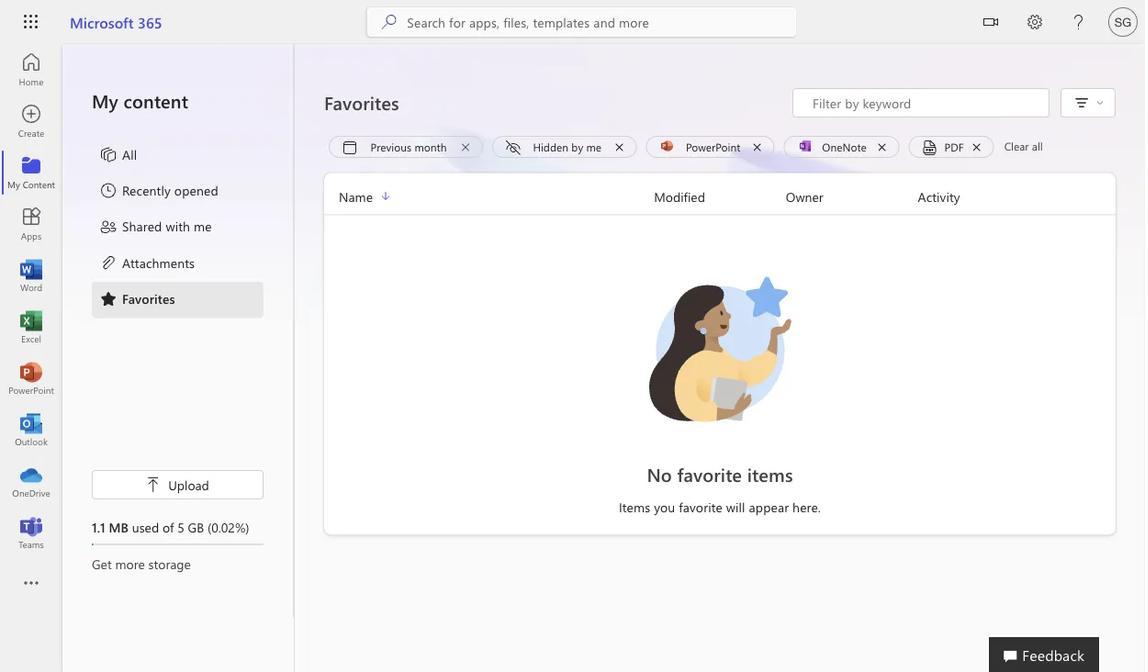 Task type: vqa. For each thing, say whether or not it's contained in the screenshot.
Filter at right
no



Task type: locate. For each thing, give the bounding box(es) containing it.
0 horizontal spatial favorites
[[122, 290, 175, 307]]

get more storage button
[[92, 555, 264, 573]]

by
[[571, 139, 583, 154]]

onenote
[[822, 139, 867, 154]]

shared with me element
[[99, 217, 212, 239]]

items you favorite will appear here. status
[[522, 498, 918, 516]]

navigation
[[0, 44, 62, 558]]

favorite
[[677, 462, 742, 486], [679, 499, 723, 516]]

1 vertical spatial favorite
[[679, 499, 723, 516]]

favorite up items you favorite will appear here.
[[677, 462, 742, 486]]

apps image
[[22, 215, 40, 233]]

me inside my content left pane navigation navigation
[[194, 218, 212, 235]]

recently opened
[[122, 182, 218, 199]]

microsoft 365 banner
[[0, 0, 1145, 47]]

me right with
[[194, 218, 212, 235]]

name
[[339, 188, 373, 205]]

gb
[[188, 518, 204, 535]]

get
[[92, 555, 112, 572]]

status
[[792, 88, 1050, 118]]

no
[[647, 462, 672, 486]]

name button
[[324, 186, 654, 207]]

attachments
[[122, 254, 195, 271]]


[[1096, 99, 1104, 107]]

1.1 mb used of 5 gb (0.02%)
[[92, 518, 249, 535]]

upload
[[168, 476, 209, 493]]

no favorite items status
[[522, 461, 918, 487]]

sg
[[1115, 15, 1131, 29]]

favorites inside my content left pane navigation navigation
[[122, 290, 175, 307]]

0 vertical spatial favorite
[[677, 462, 742, 486]]

favorite inside status
[[677, 462, 742, 486]]

favorite left will at the right of the page
[[679, 499, 723, 516]]

modified
[[654, 188, 705, 205]]

clear
[[1004, 139, 1029, 153]]

sg button
[[1101, 0, 1145, 44]]

feedback
[[1022, 645, 1084, 664]]

row
[[324, 186, 1116, 215]]

1 horizontal spatial favorites
[[324, 90, 399, 115]]

(0.02%)
[[208, 518, 249, 535]]

with
[[166, 218, 190, 235]]

None search field
[[367, 7, 796, 37]]

powerpoint button
[[646, 136, 775, 158]]

powerpoint
[[686, 139, 740, 154]]

favorites up previous
[[324, 90, 399, 115]]

1 horizontal spatial me
[[586, 139, 602, 154]]

all element
[[99, 145, 137, 167]]

1 vertical spatial me
[[194, 218, 212, 235]]

shared
[[122, 218, 162, 235]]

me right by at top
[[586, 139, 602, 154]]

Filter by keyword text field
[[811, 94, 1039, 112]]

my
[[92, 89, 118, 113]]

menu containing all
[[92, 138, 264, 318]]

recently opened element
[[99, 181, 218, 203]]

pdf button
[[908, 136, 994, 162]]


[[146, 477, 161, 492]]

favorite inside status
[[679, 499, 723, 516]]

me inside 'button'
[[586, 139, 602, 154]]

microsoft 365
[[70, 12, 162, 32]]

0 vertical spatial favorites
[[324, 90, 399, 115]]

activity, column 4 of 4 column header
[[918, 186, 1116, 207]]

me
[[586, 139, 602, 154], [194, 218, 212, 235]]

owner button
[[786, 186, 918, 207]]

storage
[[148, 555, 191, 572]]

more
[[115, 555, 145, 572]]

menu
[[92, 138, 264, 318]]

teams image
[[22, 523, 40, 542]]

powerpoint image
[[22, 369, 40, 387]]

activity
[[918, 188, 960, 205]]

0 vertical spatial me
[[586, 139, 602, 154]]

0 horizontal spatial me
[[194, 218, 212, 235]]

pdf
[[944, 139, 964, 154]]

attachments element
[[99, 253, 195, 275]]

recently
[[122, 182, 171, 199]]

row containing name
[[324, 186, 1116, 215]]

favorites
[[324, 90, 399, 115], [122, 290, 175, 307]]

favorites down the "attachments" element
[[122, 290, 175, 307]]

onedrive image
[[22, 472, 40, 490]]

1 vertical spatial favorites
[[122, 290, 175, 307]]

shared with me
[[122, 218, 212, 235]]



Task type: describe. For each thing, give the bounding box(es) containing it.
my content
[[92, 89, 188, 113]]

word image
[[22, 266, 40, 285]]

appear
[[749, 499, 789, 516]]

owner
[[786, 188, 823, 205]]

get more storage
[[92, 555, 191, 572]]

all
[[1032, 139, 1043, 153]]

outlook image
[[22, 421, 40, 439]]

my content left pane navigation navigation
[[62, 44, 294, 617]]

Search box. Suggestions appear as you type. search field
[[407, 7, 796, 37]]

feedback button
[[989, 637, 1099, 672]]

home image
[[22, 61, 40, 79]]

 button
[[1067, 90, 1109, 116]]

onenote button
[[784, 136, 899, 158]]

will
[[726, 499, 745, 516]]

opened
[[174, 182, 218, 199]]

empty state icon image
[[637, 267, 803, 432]]

all
[[122, 146, 137, 163]]

no favorite items
[[647, 462, 793, 486]]

mb
[[109, 518, 128, 535]]


[[983, 15, 998, 29]]

hidden by me button
[[492, 136, 637, 162]]

previous month
[[371, 139, 447, 154]]

of
[[163, 518, 174, 535]]

create image
[[22, 112, 40, 130]]

modified button
[[654, 186, 786, 207]]

me for hidden by me
[[586, 139, 602, 154]]

microsoft
[[70, 12, 134, 32]]

items
[[747, 462, 793, 486]]

clear all
[[1004, 139, 1043, 153]]

content
[[124, 89, 188, 113]]

hidden
[[533, 139, 568, 154]]

 upload
[[146, 476, 209, 493]]

previous
[[371, 139, 411, 154]]

excel image
[[22, 318, 40, 336]]

my content image
[[22, 163, 40, 182]]

me for shared with me
[[194, 218, 212, 235]]

here.
[[793, 499, 821, 516]]

you
[[654, 499, 675, 516]]

clear all button
[[999, 136, 1048, 158]]

items you favorite will appear here.
[[619, 499, 821, 516]]

1.1
[[92, 518, 105, 535]]

5
[[177, 518, 184, 535]]

view more apps image
[[22, 575, 40, 593]]

365
[[138, 12, 162, 32]]

items
[[619, 499, 650, 516]]

 button
[[969, 0, 1013, 47]]

hidden by me
[[533, 139, 602, 154]]

used
[[132, 518, 159, 535]]

month
[[414, 139, 447, 154]]

previous month button
[[329, 136, 483, 162]]

menu inside my content left pane navigation navigation
[[92, 138, 264, 318]]

favorites element
[[99, 289, 175, 311]]



